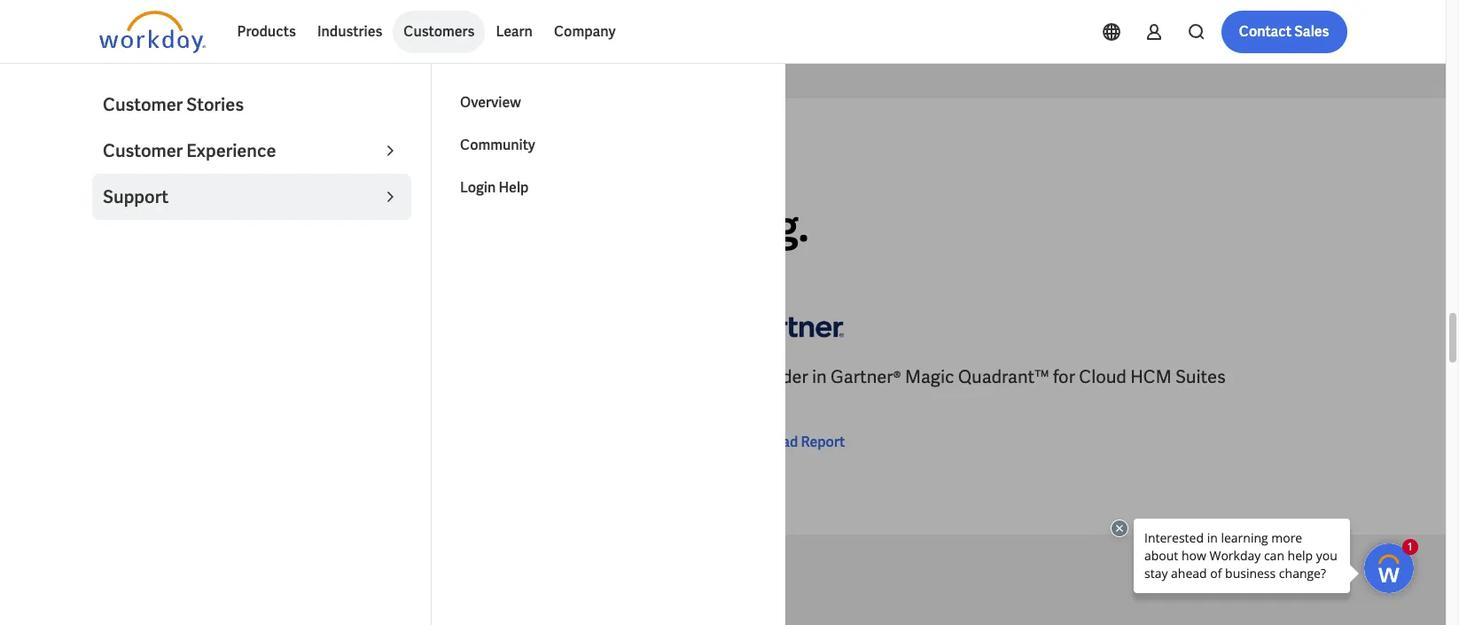 Task type: describe. For each thing, give the bounding box(es) containing it.
in for 2023
[[174, 366, 189, 389]]

learn button
[[485, 11, 544, 53]]

products button
[[227, 11, 307, 53]]

hr,
[[472, 199, 540, 254]]

login
[[460, 178, 496, 197]]

a for a leader in gartner® magic quadrant™ for cloud hcm suites
[[737, 366, 749, 389]]

a leader in 2023 gartner® magic quadrant™ for cloud erp for service- centric enterprises
[[99, 366, 662, 414]]

community link
[[450, 124, 769, 167]]

experience
[[186, 139, 276, 162]]

contact
[[1239, 22, 1292, 41]]

centric
[[99, 391, 158, 414]]

gartner® inside a leader in 2023 gartner® magic quadrant™ for cloud erp for service- centric enterprises
[[235, 366, 305, 389]]

cloud inside a leader in 2023 gartner® magic quadrant™ for cloud erp for service- centric enterprises
[[483, 366, 531, 389]]

a for a leader in 2023 gartner® magic quadrant™ for cloud erp for service- centric enterprises
[[99, 366, 111, 389]]

customer stories
[[103, 93, 244, 116]]

customer stories link
[[92, 82, 411, 128]]

contact sales link
[[1222, 11, 1347, 53]]

gartner image
[[737, 301, 844, 351]]

overview link
[[450, 82, 769, 124]]

2 magic from the left
[[905, 366, 955, 389]]

a leader in finance, hr, and planning.
[[99, 199, 809, 254]]

go to the homepage image
[[99, 11, 205, 53]]

2 quadrant™ from the left
[[958, 366, 1050, 389]]

2023
[[192, 366, 231, 389]]

company
[[554, 22, 616, 41]]

1 for from the left
[[457, 366, 479, 389]]

login help link
[[450, 167, 769, 209]]

a for a leader in finance, hr, and planning.
[[99, 199, 129, 254]]

analysts
[[138, 156, 201, 172]]

quadrant™ inside a leader in 2023 gartner® magic quadrant™ for cloud erp for service- centric enterprises
[[362, 366, 453, 389]]

industries
[[317, 22, 382, 41]]

customer experience
[[103, 139, 276, 162]]

in for gartner®
[[812, 366, 827, 389]]

industries button
[[307, 11, 393, 53]]

read
[[766, 433, 798, 452]]

leader for a leader in gartner® magic quadrant™ for cloud hcm suites
[[753, 366, 808, 389]]



Task type: vqa. For each thing, say whether or not it's contained in the screenshot.
Clear All button
no



Task type: locate. For each thing, give the bounding box(es) containing it.
in inside a leader in 2023 gartner® magic quadrant™ for cloud erp for service- centric enterprises
[[174, 366, 189, 389]]

support button
[[92, 174, 411, 220]]

company button
[[544, 11, 626, 53]]

1 horizontal spatial for
[[571, 366, 593, 389]]

0 horizontal spatial cloud
[[483, 366, 531, 389]]

leader
[[115, 366, 170, 389], [753, 366, 808, 389]]

2 for from the left
[[571, 366, 593, 389]]

1 leader from the left
[[115, 366, 170, 389]]

in left 2023
[[174, 366, 189, 389]]

login help
[[460, 178, 529, 197]]

1 horizontal spatial magic
[[905, 366, 955, 389]]

1 horizontal spatial in
[[267, 199, 302, 254]]

read report link
[[737, 432, 845, 453]]

in down customer experience dropdown button
[[267, 199, 302, 254]]

report
[[801, 433, 845, 452]]

a
[[99, 199, 129, 254], [99, 366, 111, 389], [737, 366, 749, 389]]

planning.
[[630, 199, 809, 254]]

products
[[237, 22, 296, 41]]

sales
[[1295, 22, 1330, 41]]

0 horizontal spatial quadrant™
[[362, 366, 453, 389]]

1 vertical spatial customer
[[103, 139, 183, 162]]

1 horizontal spatial leader
[[753, 366, 808, 389]]

1 quadrant™ from the left
[[362, 366, 453, 389]]

customer up the support
[[103, 139, 183, 162]]

customer experience button
[[92, 128, 411, 174]]

suites
[[1176, 366, 1226, 389]]

in
[[267, 199, 302, 254], [174, 366, 189, 389], [812, 366, 827, 389]]

quadrant™
[[362, 366, 453, 389], [958, 366, 1050, 389]]

0 vertical spatial customer
[[103, 93, 183, 116]]

say
[[203, 156, 226, 172]]

2 leader from the left
[[753, 366, 808, 389]]

magic
[[309, 366, 358, 389], [905, 366, 955, 389]]

learn
[[496, 22, 533, 41]]

3 for from the left
[[1053, 366, 1076, 389]]

cloud
[[483, 366, 531, 389], [1079, 366, 1127, 389]]

for left hcm on the bottom of the page
[[1053, 366, 1076, 389]]

leader up centric
[[115, 366, 170, 389]]

in for finance,
[[267, 199, 302, 254]]

customer inside dropdown button
[[103, 139, 183, 162]]

1 cloud from the left
[[483, 366, 531, 389]]

a leader in gartner® magic quadrant™ for cloud hcm suites
[[737, 366, 1226, 389]]

for right 'erp'
[[571, 366, 593, 389]]

customers
[[404, 22, 475, 41]]

1 horizontal spatial cloud
[[1079, 366, 1127, 389]]

customer for customer stories
[[103, 93, 183, 116]]

0 horizontal spatial gartner®
[[235, 366, 305, 389]]

1 horizontal spatial quadrant™
[[958, 366, 1050, 389]]

0 horizontal spatial magic
[[309, 366, 358, 389]]

support
[[103, 185, 169, 208]]

2 gartner® from the left
[[831, 366, 901, 389]]

erp
[[534, 366, 567, 389]]

1 horizontal spatial gartner®
[[831, 366, 901, 389]]

2 horizontal spatial in
[[812, 366, 827, 389]]

gartner®
[[235, 366, 305, 389], [831, 366, 901, 389]]

cloud left 'erp'
[[483, 366, 531, 389]]

customers button
[[393, 11, 485, 53]]

finance,
[[311, 199, 464, 254]]

0 horizontal spatial in
[[174, 366, 189, 389]]

customer up what analysts say
[[103, 93, 183, 116]]

2 customer from the top
[[103, 139, 183, 162]]

hcm
[[1131, 366, 1172, 389]]

leader
[[137, 199, 258, 254]]

what
[[99, 156, 136, 172]]

gartner® up report
[[831, 366, 901, 389]]

1 customer from the top
[[103, 93, 183, 116]]

for left 'erp'
[[457, 366, 479, 389]]

a inside a leader in 2023 gartner® magic quadrant™ for cloud erp for service- centric enterprises
[[99, 366, 111, 389]]

what analysts say
[[99, 156, 226, 172]]

in down gartner image
[[812, 366, 827, 389]]

community
[[460, 136, 535, 154]]

gartner® right 2023
[[235, 366, 305, 389]]

cloud left hcm on the bottom of the page
[[1079, 366, 1127, 389]]

0 horizontal spatial for
[[457, 366, 479, 389]]

leader down gartner image
[[753, 366, 808, 389]]

overview
[[460, 93, 521, 112]]

0 horizontal spatial leader
[[115, 366, 170, 389]]

help
[[499, 178, 529, 197]]

magic inside a leader in 2023 gartner® magic quadrant™ for cloud erp for service- centric enterprises
[[309, 366, 358, 389]]

1 gartner® from the left
[[235, 366, 305, 389]]

2 cloud from the left
[[1079, 366, 1127, 389]]

customer
[[103, 93, 183, 116], [103, 139, 183, 162]]

2 horizontal spatial for
[[1053, 366, 1076, 389]]

for
[[457, 366, 479, 389], [571, 366, 593, 389], [1053, 366, 1076, 389]]

customer for customer experience
[[103, 139, 183, 162]]

enterprises
[[162, 391, 254, 414]]

a up centric
[[99, 366, 111, 389]]

leader inside a leader in 2023 gartner® magic quadrant™ for cloud erp for service- centric enterprises
[[115, 366, 170, 389]]

and
[[549, 199, 622, 254]]

contact sales
[[1239, 22, 1330, 41]]

1 magic from the left
[[309, 366, 358, 389]]

a down what
[[99, 199, 129, 254]]

stories
[[186, 93, 244, 116]]

a down gartner image
[[737, 366, 749, 389]]

leader for a leader in 2023 gartner® magic quadrant™ for cloud erp for service- centric enterprises
[[115, 366, 170, 389]]

service-
[[596, 366, 662, 389]]

read report
[[766, 433, 845, 452]]



